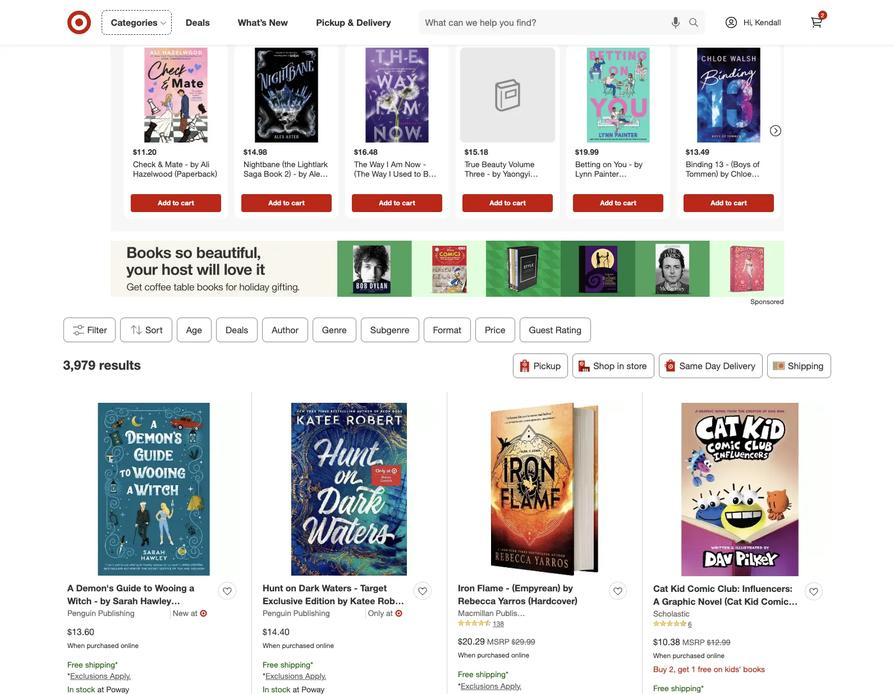 Task type: locate. For each thing, give the bounding box(es) containing it.
2 horizontal spatial exclusions
[[461, 681, 499, 691]]

0 horizontal spatial pickup
[[316, 17, 345, 28]]

1 horizontal spatial delivery
[[723, 361, 756, 372]]

0 vertical spatial on
[[603, 159, 612, 168]]

sort button
[[120, 318, 172, 343]]

5 add to cart button from the left
[[573, 194, 663, 212]]

1 vertical spatial on
[[286, 583, 296, 594]]

categories
[[111, 17, 158, 28]]

free down '$20.29'
[[458, 670, 474, 679]]

cart down you
[[623, 198, 636, 207]]

day
[[706, 361, 721, 372]]

2 penguin from the left
[[263, 609, 291, 618]]

1 horizontal spatial exclusions
[[266, 672, 303, 681]]

to up hawley
[[144, 583, 152, 594]]

#5):
[[676, 609, 692, 620]]

(hardcover) down (empyrean)
[[528, 596, 578, 607]]

exclusive
[[263, 596, 303, 607]]

2 penguin publishing from the left
[[263, 609, 330, 618]]

*
[[115, 660, 118, 670], [311, 660, 313, 670], [506, 670, 509, 679], [67, 672, 70, 681], [263, 672, 266, 681], [458, 681, 461, 691], [701, 684, 704, 693]]

purchased
[[87, 642, 119, 650], [282, 642, 314, 650], [478, 651, 510, 660], [673, 652, 705, 660]]

shipping
[[85, 660, 115, 670], [281, 660, 311, 670], [476, 670, 506, 679], [671, 684, 701, 693]]

$14.98
[[243, 147, 267, 156]]

on up 'painter'
[[603, 159, 612, 168]]

you
[[614, 159, 627, 168]]

to down chloe
[[725, 198, 732, 207]]

purchased down '$20.29'
[[478, 651, 510, 660]]

to
[[414, 169, 421, 178], [172, 198, 179, 207], [283, 198, 289, 207], [394, 198, 400, 207], [504, 198, 511, 207], [615, 198, 621, 207], [725, 198, 732, 207], [144, 583, 152, 594]]

1 horizontal spatial penguin publishing link
[[263, 608, 366, 619]]

cart for $14.98 nightbane (the lightlark saga book 2) - by  alex aster (hardcover)
[[291, 198, 304, 207]]

at inside new at ¬
[[191, 609, 198, 618]]

- right man
[[675, 622, 678, 633]]

(paperback) down witch
[[67, 609, 119, 620]]

get
[[678, 665, 689, 674]]

1 publishing from the left
[[98, 609, 135, 618]]

(paperback) inside "$15.18 true beauty volume three - by  yaongyi (paperback)"
[[465, 179, 507, 188]]

2 horizontal spatial free shipping * * exclusions apply.
[[458, 670, 522, 691]]

walsh
[[686, 179, 707, 188]]

1 vertical spatial a
[[654, 596, 660, 608]]

5 add from the left
[[600, 198, 613, 207]]

on up exclusive
[[286, 583, 296, 594]]

msrp
[[487, 637, 510, 647], [683, 638, 705, 647]]

adult
[[462, 14, 503, 34]]

apply. for $14.40
[[305, 672, 326, 681]]

0 vertical spatial delivery
[[356, 17, 391, 28]]

1 horizontal spatial free shipping * * exclusions apply.
[[263, 660, 326, 681]]

- right mate
[[185, 159, 188, 168]]

0 horizontal spatial comic
[[688, 584, 715, 595]]

3 add from the left
[[379, 198, 392, 207]]

delivery inside pickup & delivery link
[[356, 17, 391, 28]]

0 horizontal spatial exclusions
[[70, 672, 108, 681]]

deals button
[[216, 318, 258, 343]]

check & mate - by  ali hazelwood (paperback) image
[[128, 47, 223, 142]]

(hardcover) inside '$14.98 nightbane (the lightlark saga book 2) - by  alex aster (hardcover)'
[[264, 179, 305, 188]]

sarah
[[113, 596, 138, 607]]

new for what's
[[269, 17, 288, 28]]

by inside the '$19.99 betting on you - by lynn painter (hardcover)'
[[634, 159, 643, 168]]

1 vertical spatial pickup
[[534, 361, 561, 372]]

hi, kendall
[[744, 17, 781, 27]]

- right 2) on the top left of the page
[[293, 169, 296, 178]]

new down the wooing
[[173, 609, 189, 618]]

free down buy
[[654, 684, 669, 693]]

0 horizontal spatial exclusions apply. link
[[70, 672, 131, 681]]

cart down smith at left
[[402, 198, 415, 207]]

to down 2) on the top left of the page
[[283, 198, 289, 207]]

0 horizontal spatial free shipping * * exclusions apply.
[[67, 660, 131, 681]]

1 horizontal spatial penguin publishing
[[263, 609, 330, 618]]

free shipping * * exclusions apply. down $14.40 when purchased online
[[263, 660, 326, 681]]

0 horizontal spatial msrp
[[487, 637, 510, 647]]

2 horizontal spatial new
[[370, 14, 405, 34]]

new inside "carousel" region
[[370, 14, 405, 34]]

by inside iron flame - (empyrean) by rebecca yarros (hardcover)
[[563, 583, 573, 594]]

same day delivery
[[680, 361, 756, 372]]

am
[[391, 159, 403, 168]]

from
[[694, 609, 716, 620]]

(hardcover) inside iron flame - (empyrean) by rebecca yarros (hardcover)
[[528, 596, 578, 607]]

2 publishing from the left
[[294, 609, 330, 618]]

1 horizontal spatial deals
[[226, 325, 248, 336]]

0 vertical spatial deals
[[186, 17, 210, 28]]

2 add to cart button from the left
[[241, 194, 332, 212]]

online down $12.99
[[707, 652, 725, 660]]

1 penguin publishing from the left
[[67, 609, 135, 618]]

way up amber
[[372, 169, 387, 178]]

on right free on the right bottom
[[714, 665, 723, 674]]

* down $14.40 when purchased online
[[311, 660, 313, 670]]

hunt
[[263, 583, 283, 594]]

new for top
[[370, 14, 405, 34]]

what's new
[[238, 17, 288, 28]]

a inside cat kid comic club: influencers: a graphic novel (cat kid comic club #5): from the creator of dog man - by  dav pilkey (hardcover)
[[654, 596, 660, 608]]

aster
[[243, 179, 262, 188]]

publishing for -
[[98, 609, 135, 618]]

1 horizontal spatial of
[[769, 609, 778, 620]]

yaongyi
[[503, 169, 530, 178]]

4 cart from the left
[[513, 198, 526, 207]]

a
[[67, 583, 74, 594], [654, 596, 660, 608]]

$15.18 true beauty volume three - by  yaongyi (paperback)
[[465, 147, 535, 188]]

1 vertical spatial delivery
[[723, 361, 756, 372]]

1 horizontal spatial msrp
[[683, 638, 705, 647]]

2,
[[669, 665, 676, 674]]

$10.38 msrp $12.99 when purchased online buy 2, get 1 free on kids' books
[[654, 637, 765, 674]]

& inside $11.20 check & mate - by  ali hazelwood (paperback)
[[158, 159, 163, 168]]

at down a
[[191, 609, 198, 618]]

- down demon's
[[94, 596, 98, 607]]

1 at from the left
[[191, 609, 198, 618]]

2 add from the left
[[268, 198, 281, 207]]

exclusions down $20.29 msrp $29.99 when purchased online on the bottom of the page
[[461, 681, 499, 691]]

penguin publishing for -
[[67, 609, 135, 618]]

$16.48 the way i am now - (the way i used to be) by  amber smith (hardcover)
[[354, 147, 435, 198]]

0 horizontal spatial &
[[158, 159, 163, 168]]

1 horizontal spatial exclusions apply. link
[[266, 672, 326, 681]]

1 add to cart button from the left
[[131, 194, 221, 212]]

comic
[[688, 584, 715, 595], [761, 596, 789, 608]]

add to cart down 'painter'
[[600, 198, 636, 207]]

to for the way i am now - (the way i used to be) by  amber smith (hardcover)
[[394, 198, 400, 207]]

exclusions apply. link down $14.40 when purchased online
[[266, 672, 326, 681]]

shop in store button
[[573, 354, 655, 379]]

pickup & delivery link
[[307, 10, 405, 35]]

0 vertical spatial of
[[753, 159, 760, 168]]

3 add to cart from the left
[[379, 198, 415, 207]]

6
[[688, 620, 692, 629]]

to down 'painter'
[[615, 198, 621, 207]]

4 add to cart button from the left
[[462, 194, 553, 212]]

now
[[405, 159, 421, 168]]

0 horizontal spatial deals
[[186, 17, 210, 28]]

* down $14.40
[[263, 672, 266, 681]]

2 horizontal spatial on
[[714, 665, 723, 674]]

to down yaongyi
[[504, 198, 511, 207]]

add down the "book"
[[268, 198, 281, 207]]

add
[[158, 198, 170, 207], [268, 198, 281, 207], [379, 198, 392, 207], [490, 198, 502, 207], [600, 198, 613, 207], [711, 198, 724, 207]]

- inside hunt on dark waters - target exclusive edition by katee robert (paperback)
[[354, 583, 358, 594]]

msrp down dav
[[683, 638, 705, 647]]

0 vertical spatial a
[[67, 583, 74, 594]]

the
[[354, 159, 367, 168]]

deals
[[186, 17, 210, 28], [226, 325, 248, 336]]

rating
[[556, 325, 582, 336]]

penguin for witch
[[67, 609, 96, 618]]

new inside new at ¬
[[173, 609, 189, 618]]

msrp inside $10.38 msrp $12.99 when purchased online buy 2, get 1 free on kids' books
[[683, 638, 705, 647]]

online inside $14.40 when purchased online
[[316, 642, 334, 650]]

genre button
[[312, 318, 356, 343]]

(hardcover) inside cat kid comic club: influencers: a graphic novel (cat kid comic club #5): from the creator of dog man - by  dav pilkey (hardcover)
[[740, 622, 789, 633]]

by inside hunt on dark waters - target exclusive edition by katee robert (paperback)
[[338, 596, 348, 607]]

waters
[[322, 583, 352, 594]]

1 vertical spatial deals
[[226, 325, 248, 336]]

add for yaongyi
[[490, 198, 502, 207]]

0 horizontal spatial at
[[191, 609, 198, 618]]

when up buy
[[654, 652, 671, 660]]

by inside a demon's guide to wooing a witch - by sarah hawley (paperback)
[[100, 596, 110, 607]]

club
[[654, 609, 673, 620]]

* down $13.60
[[67, 672, 70, 681]]

online down edition
[[316, 642, 334, 650]]

way
[[369, 159, 384, 168], [372, 169, 387, 178]]

purchased down $14.40
[[282, 642, 314, 650]]

(paperback) down chloe
[[709, 179, 752, 188]]

a demon's guide to wooing a witch - by sarah hawley (paperback) image
[[67, 403, 240, 576]]

0 horizontal spatial penguin publishing
[[67, 609, 135, 618]]

1 cart from the left
[[181, 198, 194, 207]]

price
[[485, 325, 505, 336]]

0 horizontal spatial publishing
[[98, 609, 135, 618]]

deals inside deals link
[[186, 17, 210, 28]]

add to cart down smith at left
[[379, 198, 415, 207]]

free shipping * * exclusions apply. down $13.60 when purchased online
[[67, 660, 131, 681]]

by right you
[[634, 159, 643, 168]]

0 horizontal spatial delivery
[[356, 17, 391, 28]]

new
[[370, 14, 405, 34], [269, 17, 288, 28], [173, 609, 189, 618]]

add to cart down yaongyi
[[490, 198, 526, 207]]

0 horizontal spatial penguin
[[67, 609, 96, 618]]

macmillan publishers
[[458, 609, 533, 618]]

free shipping * * exclusions apply. for $14.40
[[263, 660, 326, 681]]

iron flame - (empyrean) by rebecca yarros (hardcover)
[[458, 583, 578, 607]]

2 cart from the left
[[291, 198, 304, 207]]

pickup inside button
[[534, 361, 561, 372]]

to down mate
[[172, 198, 179, 207]]

add down 'painter'
[[600, 198, 613, 207]]

by left ali
[[190, 159, 198, 168]]

age button
[[177, 318, 212, 343]]

1 add from the left
[[158, 198, 170, 207]]

free down $14.40
[[263, 660, 278, 670]]

(paperback) down three
[[465, 179, 507, 188]]

3 cart from the left
[[402, 198, 415, 207]]

add to cart button down 'painter'
[[573, 194, 663, 212]]

when down '$20.29'
[[458, 651, 476, 660]]

1 add to cart from the left
[[158, 198, 194, 207]]

1 horizontal spatial comic
[[761, 596, 789, 608]]

add down tommen)
[[711, 198, 724, 207]]

penguin publishing link down edition
[[263, 608, 366, 619]]

- inside a demon's guide to wooing a witch - by sarah hawley (paperback)
[[94, 596, 98, 607]]

guest rating button
[[519, 318, 591, 343]]

- up be) at top
[[423, 159, 426, 168]]

1 horizontal spatial apply.
[[305, 672, 326, 681]]

1 horizontal spatial at
[[386, 609, 393, 618]]

1 horizontal spatial penguin
[[263, 609, 291, 618]]

2 at from the left
[[386, 609, 393, 618]]

(hardcover) down amber
[[354, 188, 395, 198]]

cart down mate
[[181, 198, 194, 207]]

add to cart button
[[131, 194, 221, 212], [241, 194, 332, 212], [352, 194, 442, 212], [462, 194, 553, 212], [573, 194, 663, 212], [684, 194, 774, 212]]

betting
[[575, 159, 601, 168]]

hazelwood
[[133, 169, 172, 178]]

by left alex at top left
[[298, 169, 307, 178]]

when down $14.40
[[263, 642, 280, 650]]

1 horizontal spatial a
[[654, 596, 660, 608]]

cart for $13.49 binding 13 - (boys of tommen) by  chloe walsh (paperback)
[[734, 198, 747, 207]]

penguin publishing for edition
[[263, 609, 330, 618]]

young
[[409, 14, 457, 34]]

binding 13 - (boys of tommen) by  chloe walsh (paperback) image
[[681, 47, 776, 142]]

add to cart for -
[[268, 198, 304, 207]]

2 vertical spatial on
[[714, 665, 723, 674]]

6 cart from the left
[[734, 198, 747, 207]]

sponsored
[[751, 298, 784, 306]]

kid up graphic
[[671, 584, 685, 595]]

1 horizontal spatial kid
[[745, 596, 759, 608]]

by right (empyrean)
[[563, 583, 573, 594]]

top
[[338, 14, 366, 34]]

exclusions down $14.40 when purchased online
[[266, 672, 303, 681]]

(the
[[354, 169, 370, 178]]

cart for $19.99 betting on you - by lynn painter (hardcover)
[[623, 198, 636, 207]]

when inside $13.60 when purchased online
[[67, 642, 85, 650]]

0 horizontal spatial of
[[753, 159, 760, 168]]

on inside $10.38 msrp $12.99 when purchased online buy 2, get 1 free on kids' books
[[714, 665, 723, 674]]

publishing for edition
[[294, 609, 330, 618]]

delivery for pickup & delivery
[[356, 17, 391, 28]]

0 horizontal spatial penguin publishing link
[[67, 608, 171, 619]]

add to cart down chloe
[[711, 198, 747, 207]]

penguin publishing link for edition
[[263, 608, 366, 619]]

1 penguin publishing link from the left
[[67, 608, 171, 619]]

4 add to cart from the left
[[490, 198, 526, 207]]

free shipping * * exclusions apply. down $20.29 msrp $29.99 when purchased online on the bottom of the page
[[458, 670, 522, 691]]

same
[[680, 361, 703, 372]]

add to cart for (the
[[379, 198, 415, 207]]

by down beauty
[[492, 169, 501, 178]]

add for by
[[711, 198, 724, 207]]

deals for deals link
[[186, 17, 210, 28]]

1 horizontal spatial new
[[269, 17, 288, 28]]

msrp inside $20.29 msrp $29.99 when purchased online
[[487, 637, 510, 647]]

to inside a demon's guide to wooing a witch - by sarah hawley (paperback)
[[144, 583, 152, 594]]

by inside cat kid comic club: influencers: a graphic novel (cat kid comic club #5): from the creator of dog man - by  dav pilkey (hardcover)
[[681, 622, 691, 633]]

macmillan
[[458, 609, 494, 618]]

add to cart down 2) on the top left of the page
[[268, 198, 304, 207]]

genre
[[322, 325, 347, 336]]

scholastic
[[654, 609, 690, 619]]

deals inside deals button
[[226, 325, 248, 336]]

delivery for same day delivery
[[723, 361, 756, 372]]

(hardcover) down 2) on the top left of the page
[[264, 179, 305, 188]]

(paperback) inside a demon's guide to wooing a witch - by sarah hawley (paperback)
[[67, 609, 119, 620]]

1 penguin from the left
[[67, 609, 96, 618]]

(paperback) down exclusive
[[263, 609, 315, 620]]

penguin for exclusive
[[263, 609, 291, 618]]

i left am
[[387, 159, 389, 168]]

0 vertical spatial &
[[348, 17, 354, 28]]

online down a demon's guide to wooing a witch - by sarah hawley (paperback)
[[121, 642, 139, 650]]

sort
[[145, 325, 162, 336]]

shipping down $14.40 when purchased online
[[281, 660, 311, 670]]

exclusions down $13.60 when purchased online
[[70, 672, 108, 681]]

cat kid comic club: influencers: a graphic novel (cat kid comic club #5): from the creator of dog man - by  dav pilkey (hardcover) image
[[654, 403, 827, 576]]

cart down '$14.98 nightbane (the lightlark saga book 2) - by  alex aster (hardcover)'
[[291, 198, 304, 207]]

- inside '$14.98 nightbane (the lightlark saga book 2) - by  alex aster (hardcover)'
[[293, 169, 296, 178]]

3 add to cart button from the left
[[352, 194, 442, 212]]

$20.29 msrp $29.99 when purchased online
[[458, 636, 535, 660]]

penguin publishing down exclusive
[[263, 609, 330, 618]]

1 horizontal spatial ¬
[[395, 608, 403, 619]]

0 vertical spatial kid
[[671, 584, 685, 595]]

6 add from the left
[[711, 198, 724, 207]]

of right (boys
[[753, 159, 760, 168]]

4 add from the left
[[490, 198, 502, 207]]

on
[[603, 159, 612, 168], [286, 583, 296, 594], [714, 665, 723, 674]]

add to cart button down 2) on the top left of the page
[[241, 194, 332, 212]]

2 add to cart from the left
[[268, 198, 304, 207]]

cart down chloe
[[734, 198, 747, 207]]

subgenre
[[370, 325, 409, 336]]

$15.18
[[465, 147, 488, 156]]

new at ¬
[[173, 608, 207, 619]]

1 horizontal spatial publishing
[[294, 609, 330, 618]]

kendall
[[755, 17, 781, 27]]

nightbane (the lightlark saga book 2) - by  alex aster (hardcover) image
[[239, 47, 334, 142]]

exclusions apply. link for $14.40
[[266, 672, 326, 681]]

deals right age
[[226, 325, 248, 336]]

add to cart for hazelwood
[[158, 198, 194, 207]]

publishing down sarah
[[98, 609, 135, 618]]

online down $29.99
[[511, 651, 530, 660]]

2 ¬ from the left
[[395, 608, 403, 619]]

0 vertical spatial pickup
[[316, 17, 345, 28]]

- down beauty
[[487, 169, 490, 178]]

delivery inside the same day delivery button
[[723, 361, 756, 372]]

1 vertical spatial &
[[158, 159, 163, 168]]

1 horizontal spatial &
[[348, 17, 354, 28]]

pilkey
[[712, 622, 737, 633]]

0 horizontal spatial on
[[286, 583, 296, 594]]

penguin publishing link for -
[[67, 608, 171, 619]]

comic down influencers:
[[761, 596, 789, 608]]

purchased up 1
[[673, 652, 705, 660]]

0 horizontal spatial kid
[[671, 584, 685, 595]]

1 ¬ from the left
[[200, 608, 207, 619]]

6 add to cart from the left
[[711, 198, 747, 207]]

format button
[[423, 318, 471, 343]]

1 vertical spatial of
[[769, 609, 778, 620]]

painter
[[594, 169, 619, 178]]

add to cart button down smith at left
[[352, 194, 442, 212]]

(hardcover) inside the '$19.99 betting on you - by lynn painter (hardcover)'
[[575, 179, 616, 188]]

by inside $13.49 binding 13 - (boys of tommen) by  chloe walsh (paperback)
[[720, 169, 729, 178]]

iron
[[458, 583, 475, 594]]

¬ for a demon's guide to wooing a witch - by sarah hawley (paperback)
[[200, 608, 207, 619]]

- right 13
[[726, 159, 729, 168]]

$14.40
[[263, 627, 290, 638]]

penguin down exclusive
[[263, 609, 291, 618]]

by inside '$14.98 nightbane (the lightlark saga book 2) - by  alex aster (hardcover)'
[[298, 169, 307, 178]]

1 horizontal spatial pickup
[[534, 361, 561, 372]]

$19.99
[[575, 147, 599, 156]]

(paperback) down ali
[[174, 169, 217, 178]]

apply.
[[110, 672, 131, 681], [305, 672, 326, 681], [501, 681, 522, 691]]

exclusions apply. link down $13.60 when purchased online
[[70, 672, 131, 681]]

deals link
[[176, 10, 224, 35]]

2 penguin publishing link from the left
[[263, 608, 366, 619]]

3,979
[[63, 357, 95, 373]]

add to cart button down chloe
[[684, 194, 774, 212]]

by down 13
[[720, 169, 729, 178]]

publishers
[[496, 609, 533, 618]]

- inside the '$19.99 betting on you - by lynn painter (hardcover)'
[[629, 159, 632, 168]]

0 horizontal spatial new
[[173, 609, 189, 618]]

at down robert
[[386, 609, 393, 618]]

at inside "only at ¬"
[[386, 609, 393, 618]]

5 add to cart from the left
[[600, 198, 636, 207]]

binding
[[686, 159, 713, 168]]

pickup for pickup & delivery
[[316, 17, 345, 28]]

0 horizontal spatial ¬
[[200, 608, 207, 619]]

add to cart button down hazelwood
[[131, 194, 221, 212]]

0 horizontal spatial a
[[67, 583, 74, 594]]

6 add to cart button from the left
[[684, 194, 774, 212]]

new right what's
[[269, 17, 288, 28]]

by
[[190, 159, 198, 168], [634, 159, 643, 168], [298, 169, 307, 178], [492, 169, 501, 178], [720, 169, 729, 178], [354, 179, 362, 188], [563, 583, 573, 594], [100, 596, 110, 607], [338, 596, 348, 607], [681, 622, 691, 633]]

add down "$15.18 true beauty volume three - by  yaongyi (paperback)"
[[490, 198, 502, 207]]

purchased inside $13.60 when purchased online
[[87, 642, 119, 650]]

add down amber
[[379, 198, 392, 207]]

exclusions
[[70, 672, 108, 681], [266, 672, 303, 681], [461, 681, 499, 691]]

flame
[[477, 583, 504, 594]]

0 horizontal spatial apply.
[[110, 672, 131, 681]]

the way i am now - (the way i used to be) by  amber smith (hardcover) image
[[350, 47, 444, 142]]

1 horizontal spatial on
[[603, 159, 612, 168]]

when down $13.60
[[67, 642, 85, 650]]

add to cart button for by
[[684, 194, 774, 212]]

new right "top"
[[370, 14, 405, 34]]

penguin publishing link down sarah
[[67, 608, 171, 619]]

&
[[348, 17, 354, 28], [158, 159, 163, 168]]

(hardcover) inside $16.48 the way i am now - (the way i used to be) by  amber smith (hardcover)
[[354, 188, 395, 198]]

deals left what's
[[186, 17, 210, 28]]

to for true beauty volume three - by  yaongyi (paperback)
[[504, 198, 511, 207]]

5 cart from the left
[[623, 198, 636, 207]]

add to cart button for painter
[[573, 194, 663, 212]]

by inside $11.20 check & mate - by  ali hazelwood (paperback)
[[190, 159, 198, 168]]

wooing
[[155, 583, 187, 594]]



Task type: vqa. For each thing, say whether or not it's contained in the screenshot.
per
no



Task type: describe. For each thing, give the bounding box(es) containing it.
add to cart for yaongyi
[[490, 198, 526, 207]]

$12.99
[[707, 638, 731, 647]]

lynn
[[575, 169, 592, 178]]

deals for deals button
[[226, 325, 248, 336]]

age
[[186, 325, 202, 336]]

shop
[[594, 361, 615, 372]]

yarros
[[498, 596, 526, 607]]

chloe
[[731, 169, 752, 178]]

shipping button
[[768, 354, 831, 379]]

the
[[718, 609, 732, 620]]

$13.60
[[67, 627, 94, 638]]

graphic
[[662, 596, 696, 608]]

shipping
[[788, 361, 824, 372]]

$29.99
[[512, 637, 535, 647]]

hunt on dark waters - target exclusive edition by katee robert (paperback)
[[263, 583, 408, 620]]

- inside cat kid comic club: influencers: a graphic novel (cat kid comic club #5): from the creator of dog man - by  dav pilkey (hardcover)
[[675, 622, 678, 633]]

by inside "$15.18 true beauty volume three - by  yaongyi (paperback)"
[[492, 169, 501, 178]]

purchased inside $20.29 msrp $29.99 when purchased online
[[478, 651, 510, 660]]

* down free on the right bottom
[[701, 684, 704, 693]]

author button
[[262, 318, 308, 343]]

check
[[133, 159, 155, 168]]

2)
[[284, 169, 291, 178]]

1 vertical spatial comic
[[761, 596, 789, 608]]

1 vertical spatial kid
[[745, 596, 759, 608]]

add to cart button for yaongyi
[[462, 194, 553, 212]]

cat kid comic club: influencers: a graphic novel (cat kid comic club #5): from the creator of dog man - by  dav pilkey (hardcover)
[[654, 584, 798, 633]]

iron flame - (empyrean) by rebecca yarros (hardcover) link
[[458, 582, 605, 608]]

add to cart button for (the
[[352, 194, 442, 212]]

dav
[[693, 622, 710, 633]]

guest rating
[[529, 325, 582, 336]]

hawley
[[140, 596, 171, 607]]

free
[[698, 665, 712, 674]]

guest
[[529, 325, 553, 336]]

cat kid comic club: influencers: a graphic novel (cat kid comic club #5): from the creator of dog man - by  dav pilkey (hardcover) link
[[654, 583, 801, 633]]

way right the the on the left top
[[369, 159, 384, 168]]

what's
[[238, 17, 267, 28]]

1
[[692, 665, 696, 674]]

purchased inside $14.40 when purchased online
[[282, 642, 314, 650]]

- inside "$15.18 true beauty volume three - by  yaongyi (paperback)"
[[487, 169, 490, 178]]

saga
[[243, 169, 261, 178]]

pickup for pickup
[[534, 361, 561, 372]]

kids'
[[725, 665, 741, 674]]

guide
[[116, 583, 141, 594]]

i down am
[[389, 169, 391, 178]]

betting on you - by  lynn painter (hardcover) image
[[571, 47, 666, 142]]

(cat
[[725, 596, 742, 608]]

$13.49
[[686, 147, 709, 156]]

- inside $13.49 binding 13 - (boys of tommen) by  chloe walsh (paperback)
[[726, 159, 729, 168]]

pickup & delivery
[[316, 17, 391, 28]]

to for nightbane (the lightlark saga book 2) - by  alex aster (hardcover)
[[283, 198, 289, 207]]

$19.99 betting on you - by lynn painter (hardcover)
[[575, 147, 643, 188]]

filter
[[87, 325, 107, 336]]

$16.48
[[354, 147, 378, 156]]

shipping down $20.29 msrp $29.99 when purchased online on the bottom of the page
[[476, 670, 506, 679]]

shipping down $13.60 when purchased online
[[85, 660, 115, 670]]

* down $13.60 when purchased online
[[115, 660, 118, 670]]

only
[[368, 609, 384, 618]]

scholastic link
[[654, 609, 690, 620]]

(paperback) inside hunt on dark waters - target exclusive edition by katee robert (paperback)
[[263, 609, 315, 620]]

msrp for $10.38
[[683, 638, 705, 647]]

free for exclusions apply. link related to $14.40
[[263, 660, 278, 670]]

demon's
[[76, 583, 114, 594]]

* down '$20.29'
[[458, 681, 461, 691]]

book
[[264, 169, 282, 178]]

be)
[[423, 169, 435, 178]]

to for betting on you - by lynn painter (hardcover)
[[615, 198, 621, 207]]

exclusions for $13.60
[[70, 672, 108, 681]]

online inside $10.38 msrp $12.99 when purchased online buy 2, get 1 free on kids' books
[[707, 652, 725, 660]]

free for right exclusions apply. link
[[458, 670, 474, 679]]

add for painter
[[600, 198, 613, 207]]

ali
[[201, 159, 209, 168]]

books
[[744, 665, 765, 674]]

- inside $16.48 the way i am now - (the way i used to be) by  amber smith (hardcover)
[[423, 159, 426, 168]]

2 horizontal spatial apply.
[[501, 681, 522, 691]]

at for hunt on dark waters - target exclusive edition by katee robert (paperback)
[[386, 609, 393, 618]]

volume
[[509, 159, 535, 168]]

when inside $10.38 msrp $12.99 when purchased online buy 2, get 1 free on kids' books
[[654, 652, 671, 660]]

tommen)
[[686, 169, 718, 178]]

three
[[465, 169, 485, 178]]

when inside $14.40 when purchased online
[[263, 642, 280, 650]]

shipping down get at the right of the page
[[671, 684, 701, 693]]

katee
[[350, 596, 375, 607]]

nightbane
[[243, 159, 280, 168]]

hunt on dark waters - target exclusive edition by katee robert (paperback) image
[[263, 403, 436, 576]]

(paperback) inside $11.20 check & mate - by  ali hazelwood (paperback)
[[174, 169, 217, 178]]

search
[[684, 18, 711, 29]]

add for -
[[268, 198, 281, 207]]

advertisement region
[[110, 241, 784, 297]]

add to cart for by
[[711, 198, 747, 207]]

add for hazelwood
[[158, 198, 170, 207]]

iron flame - (empyrean) by  rebecca yarros (hardcover) image
[[458, 403, 631, 576]]

free shipping * * exclusions apply. for $13.60
[[67, 660, 131, 681]]

(paperback) inside $13.49 binding 13 - (boys of tommen) by  chloe walsh (paperback)
[[709, 179, 752, 188]]

free for exclusions apply. link associated with $13.60
[[67, 660, 83, 670]]

$13.49 binding 13 - (boys of tommen) by  chloe walsh (paperback)
[[686, 147, 760, 188]]

cat
[[654, 584, 668, 595]]

in
[[617, 361, 624, 372]]

hunt on dark waters - target exclusive edition by katee robert (paperback) link
[[263, 582, 409, 620]]

on inside the '$19.99 betting on you - by lynn painter (hardcover)'
[[603, 159, 612, 168]]

a inside a demon's guide to wooing a witch - by sarah hawley (paperback)
[[67, 583, 74, 594]]

add for (the
[[379, 198, 392, 207]]

purchased inside $10.38 msrp $12.99 when purchased online buy 2, get 1 free on kids' books
[[673, 652, 705, 660]]

used
[[393, 169, 412, 178]]

a demon's guide to wooing a witch - by sarah hawley (paperback) link
[[67, 582, 214, 620]]

exclusions for $14.40
[[266, 672, 303, 681]]

msrp for $20.29
[[487, 637, 510, 647]]

online inside $20.29 msrp $29.99 when purchased online
[[511, 651, 530, 660]]

online inside $13.60 when purchased online
[[121, 642, 139, 650]]

138
[[493, 620, 504, 628]]

to inside $16.48 the way i am now - (the way i used to be) by  amber smith (hardcover)
[[414, 169, 421, 178]]

of inside $13.49 binding 13 - (boys of tommen) by  chloe walsh (paperback)
[[753, 159, 760, 168]]

categories link
[[101, 10, 172, 35]]

add to cart button for -
[[241, 194, 332, 212]]

exclusions apply. link for $13.60
[[70, 672, 131, 681]]

man
[[654, 622, 672, 633]]

to for check & mate - by  ali hazelwood (paperback)
[[172, 198, 179, 207]]

(empyrean)
[[512, 583, 561, 594]]

carousel region
[[110, 5, 784, 232]]

cart for $11.20 check & mate - by  ali hazelwood (paperback)
[[181, 198, 194, 207]]

cart for $16.48 the way i am now - (the way i used to be) by  amber smith (hardcover)
[[402, 198, 415, 207]]

on inside hunt on dark waters - target exclusive edition by katee robert (paperback)
[[286, 583, 296, 594]]

target
[[360, 583, 387, 594]]

* down $20.29 msrp $29.99 when purchased online on the bottom of the page
[[506, 670, 509, 679]]

- inside iron flame - (empyrean) by rebecca yarros (hardcover)
[[506, 583, 510, 594]]

apply. for $13.60
[[110, 672, 131, 681]]

0 vertical spatial comic
[[688, 584, 715, 595]]

add to cart for painter
[[600, 198, 636, 207]]

by inside $16.48 the way i am now - (the way i used to be) by  amber smith (hardcover)
[[354, 179, 362, 188]]

true
[[465, 159, 479, 168]]

cart for $15.18 true beauty volume three - by  yaongyi (paperback)
[[513, 198, 526, 207]]

(boys
[[731, 159, 751, 168]]

add to cart button for hazelwood
[[131, 194, 221, 212]]

store
[[627, 361, 647, 372]]

$20.29
[[458, 636, 485, 647]]

¬ for hunt on dark waters - target exclusive edition by katee robert (paperback)
[[395, 608, 403, 619]]

- inside $11.20 check & mate - by  ali hazelwood (paperback)
[[185, 159, 188, 168]]

a demon's guide to wooing a witch - by sarah hawley (paperback)
[[67, 583, 194, 620]]

at for a demon's guide to wooing a witch - by sarah hawley (paperback)
[[191, 609, 198, 618]]

true beauty volume three - by  yaongyi (paperback) image
[[460, 47, 555, 142]]

edition
[[305, 596, 335, 607]]

hi,
[[744, 17, 753, 27]]

of inside cat kid comic club: influencers: a graphic novel (cat kid comic club #5): from the creator of dog man - by  dav pilkey (hardcover)
[[769, 609, 778, 620]]

results
[[99, 357, 141, 373]]

smith
[[390, 179, 411, 188]]

when inside $20.29 msrp $29.99 when purchased online
[[458, 651, 476, 660]]

(the
[[282, 159, 295, 168]]

What can we help you find? suggestions appear below search field
[[419, 10, 692, 35]]

mate
[[165, 159, 183, 168]]

$10.38
[[654, 637, 680, 648]]

to for binding 13 - (boys of tommen) by  chloe walsh (paperback)
[[725, 198, 732, 207]]

$11.20 check & mate - by  ali hazelwood (paperback)
[[133, 147, 217, 178]]

2
[[821, 12, 824, 19]]

2 horizontal spatial exclusions apply. link
[[461, 681, 522, 691]]

dog
[[780, 609, 798, 620]]



